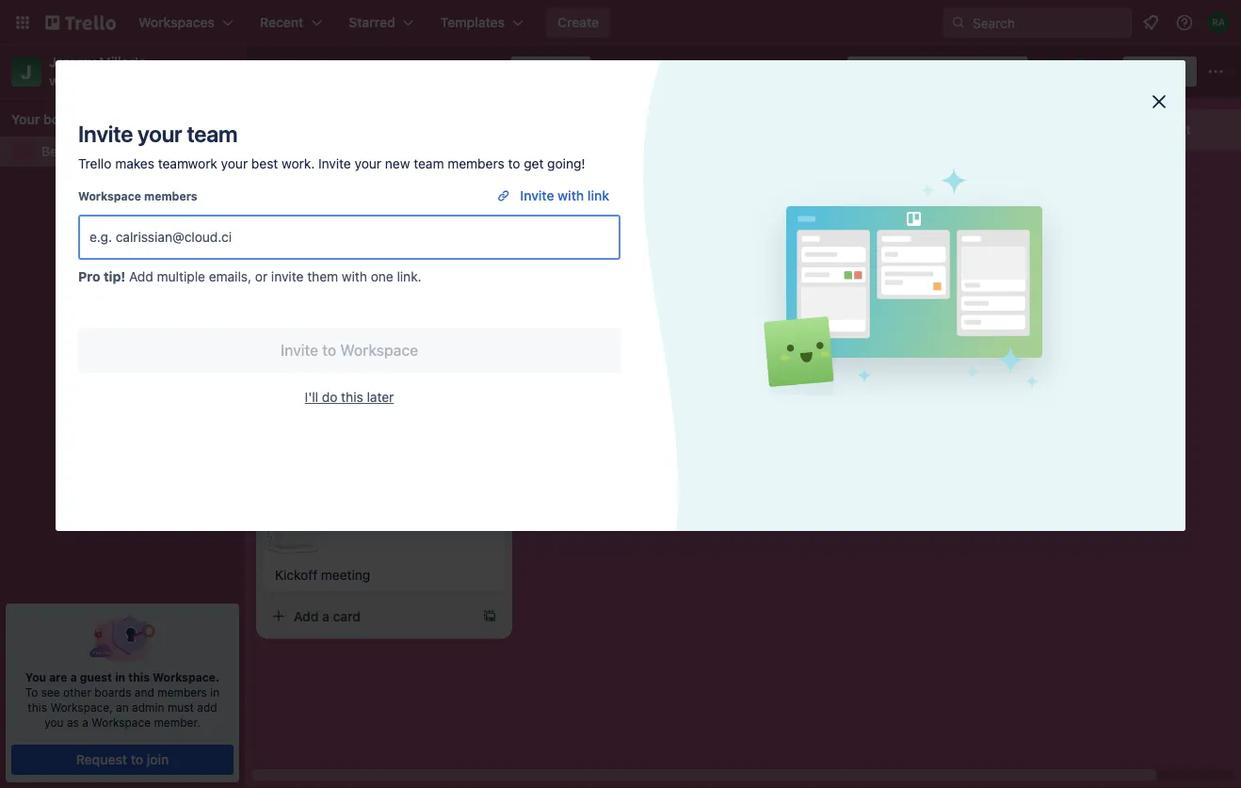 Task type: describe. For each thing, give the bounding box(es) containing it.
1 horizontal spatial team
[[414, 156, 444, 171]]

workspace.
[[153, 671, 220, 684]]

one
[[371, 269, 393, 284]]

imagination inside text box
[[334, 61, 430, 81]]

1 horizontal spatial this
[[128, 671, 150, 684]]

color: bold red, title: "thoughts" element
[[543, 181, 594, 195]]

add inside button
[[1093, 122, 1118, 138]]

and
[[135, 686, 154, 699]]

emails,
[[209, 269, 252, 284]]

to for invite to workspace
[[322, 341, 337, 359]]

pro tip! add multiple emails, or invite them with one link.
[[78, 269, 422, 284]]

1 horizontal spatial your
[[221, 156, 248, 171]]

best
[[251, 156, 278, 171]]

0 vertical spatial boards
[[43, 112, 87, 127]]

2 horizontal spatial this
[[341, 390, 363, 405]]

0 horizontal spatial this
[[28, 701, 47, 714]]

1 vertical spatial imagination
[[91, 144, 161, 159]]

a for the leftmost add a card button
[[322, 608, 330, 624]]

clear all button
[[963, 57, 1028, 87]]

your boards with 1 items element
[[11, 108, 224, 131]]

matches
[[583, 148, 635, 164]]

tip!
[[104, 269, 126, 284]]

3
[[275, 148, 283, 164]]

jeremy miller's workspace
[[49, 54, 149, 89]]

0 horizontal spatial your
[[138, 121, 182, 147]]

thinking
[[543, 194, 595, 209]]

match
[[324, 148, 362, 164]]

makes
[[115, 156, 154, 171]]

your
[[11, 112, 40, 127]]

teamwork
[[158, 156, 217, 171]]

all
[[1007, 64, 1021, 79]]

filters
[[876, 64, 915, 79]]

members inside invite your team trello makes teamwork your best work. invite your new team members to get going!
[[448, 156, 505, 171]]

multiple
[[157, 269, 205, 284]]

0 horizontal spatial add a card button
[[264, 601, 475, 632]]

request
[[76, 752, 127, 768]]

list
[[1173, 122, 1191, 138]]

card for middle add a card button
[[601, 243, 628, 258]]

are
[[49, 671, 67, 684]]

jeremy
[[49, 54, 96, 70]]

1 vertical spatial add a card button
[[531, 236, 742, 266]]

e.g. calrissian@cloud.ci text field
[[89, 220, 609, 254]]

workspace inside you are a guest in this workspace. to see other boards and members in this workspace, an admin must add you as a workspace member.
[[92, 716, 151, 729]]

you
[[25, 671, 46, 684]]

invite for team
[[78, 121, 133, 147]]

add a card for add a card button to the right
[[829, 190, 896, 205]]

kickoff
[[275, 567, 318, 583]]

trello
[[78, 156, 112, 171]]

link.
[[397, 269, 422, 284]]

automation image
[[814, 57, 840, 83]]

workspace inside button
[[340, 341, 418, 359]]

beyond inside text box
[[269, 61, 330, 81]]

0 vertical spatial team
[[187, 121, 238, 147]]

new
[[385, 156, 410, 171]]

clear
[[970, 64, 1003, 79]]

1 horizontal spatial in
[[210, 686, 220, 699]]

1 vertical spatial terry turtle (terryturtle) image
[[475, 460, 497, 483]]

Board name text field
[[260, 57, 439, 87]]

add another list button
[[1059, 109, 1242, 151]]

member.
[[154, 716, 200, 729]]

get
[[524, 156, 544, 171]]

invite for workspace
[[281, 341, 319, 359]]

invite
[[271, 269, 304, 284]]

i'll do this later link
[[305, 388, 394, 407]]

customize views image
[[601, 62, 619, 81]]

3 cards match filters
[[275, 148, 400, 164]]

another
[[1121, 122, 1169, 138]]

create from template… image
[[750, 243, 765, 258]]

show menu image
[[1207, 62, 1226, 81]]

a for middle add a card button
[[590, 243, 597, 258]]

request to join
[[76, 752, 169, 768]]

thoughts thinking
[[543, 182, 595, 209]]

starred icon image
[[219, 144, 234, 159]]

i'll do this later
[[305, 390, 394, 405]]

add
[[197, 701, 217, 714]]

0 vertical spatial terry turtle (terryturtle) image
[[1091, 58, 1118, 85]]

cards
[[287, 148, 321, 164]]

filters for 1 card matches filters
[[638, 148, 673, 164]]

guest
[[80, 671, 112, 684]]

0 vertical spatial workspace
[[78, 189, 141, 203]]

meeting
[[321, 567, 370, 583]]

open information menu image
[[1176, 13, 1194, 32]]

kickoff meeting
[[275, 567, 370, 583]]

1 vertical spatial members
[[144, 189, 197, 203]]

create button
[[546, 8, 611, 38]]

invite to workspace
[[281, 341, 418, 359]]

primary element
[[0, 0, 1242, 45]]

0 notifications image
[[1140, 11, 1162, 34]]



Task type: vqa. For each thing, say whether or not it's contained in the screenshot.
the rightmost ADD A CARD
yes



Task type: locate. For each thing, give the bounding box(es) containing it.
2 vertical spatial this
[[28, 701, 47, 714]]

2 vertical spatial add a card button
[[264, 601, 475, 632]]

0 horizontal spatial create from template… image
[[482, 609, 497, 624]]

link
[[588, 188, 609, 203]]

workspace down trello
[[78, 189, 141, 203]]

add
[[1093, 122, 1118, 138], [829, 190, 854, 205], [561, 243, 586, 258], [129, 269, 153, 284], [294, 608, 319, 624]]

Search field
[[966, 8, 1131, 37]]

members down teamwork
[[144, 189, 197, 203]]

beyond imagination up invite your team trello makes teamwork your best work. invite your new team members to get going!
[[269, 61, 430, 81]]

work.
[[282, 156, 315, 171]]

team right new
[[414, 156, 444, 171]]

2 horizontal spatial your
[[355, 156, 382, 171]]

0 vertical spatial ruby anderson (rubyanderson7) image
[[1208, 11, 1230, 34]]

them
[[307, 269, 338, 284]]

2 vertical spatial to
[[131, 752, 143, 768]]

2 horizontal spatial add a card
[[829, 190, 896, 205]]

an
[[116, 701, 129, 714]]

2 horizontal spatial to
[[508, 156, 520, 171]]

1 vertical spatial boards
[[95, 686, 131, 699]]

beyond imagination inside text box
[[269, 61, 430, 81]]

0 vertical spatial create from template… image
[[1017, 190, 1032, 205]]

1 filters from the left
[[366, 148, 400, 164]]

add a card for middle add a card button
[[561, 243, 628, 258]]

add another list
[[1093, 122, 1191, 138]]

1 vertical spatial in
[[210, 686, 220, 699]]

to for request to join
[[131, 752, 143, 768]]

1 horizontal spatial to
[[322, 341, 337, 359]]

members
[[448, 156, 505, 171], [144, 189, 197, 203], [157, 686, 207, 699]]

thinking link
[[543, 192, 761, 211]]

invite with link button
[[483, 181, 621, 211]]

add a card for the leftmost add a card button
[[294, 608, 361, 624]]

imagination
[[334, 61, 430, 81], [91, 144, 161, 159]]

0 vertical spatial add a card
[[829, 190, 896, 205]]

your up makes
[[138, 121, 182, 147]]

0 vertical spatial add a card button
[[799, 183, 1010, 213]]

imagination down your boards with 1 items element
[[91, 144, 161, 159]]

j
[[21, 60, 32, 82]]

search image
[[951, 15, 966, 30]]

1 horizontal spatial add a card
[[561, 243, 628, 258]]

create from template… image for the leftmost add a card button
[[482, 609, 497, 624]]

workspace,
[[50, 701, 113, 714]]

this right do
[[341, 390, 363, 405]]

invite for link
[[520, 188, 554, 203]]

join
[[147, 752, 169, 768]]

workspace down 'an' on the left bottom of page
[[92, 716, 151, 729]]

0 horizontal spatial ruby anderson (rubyanderson7) image
[[1043, 58, 1069, 85]]

admin
[[132, 701, 164, 714]]

filters up 'thinking' link
[[638, 148, 673, 164]]

0 horizontal spatial imagination
[[91, 144, 161, 159]]

0 horizontal spatial terry turtle (terryturtle) image
[[475, 460, 497, 483]]

card
[[552, 148, 579, 164], [868, 190, 896, 205], [601, 243, 628, 258], [333, 608, 361, 624]]

this
[[341, 390, 363, 405], [128, 671, 150, 684], [28, 701, 47, 714]]

0 vertical spatial in
[[115, 671, 125, 684]]

pro
[[78, 269, 100, 284]]

1 horizontal spatial filters
[[638, 148, 673, 164]]

to left "join"
[[131, 752, 143, 768]]

beyond
[[269, 61, 330, 81], [41, 144, 87, 159]]

must
[[168, 701, 194, 714]]

0 horizontal spatial boards
[[43, 112, 87, 127]]

jeremy miller (jeremymiller198) image
[[1067, 58, 1093, 85]]

with
[[558, 188, 584, 203], [342, 269, 367, 284]]

boards inside you are a guest in this workspace. to see other boards and members in this workspace, an admin must add you as a workspace member.
[[95, 686, 131, 699]]

create from template… image
[[1017, 190, 1032, 205], [482, 609, 497, 624]]

add a card button
[[799, 183, 1010, 213], [531, 236, 742, 266], [264, 601, 475, 632]]

you are a guest in this workspace. to see other boards and members in this workspace, an admin must add you as a workspace member.
[[25, 671, 220, 729]]

request to join button
[[11, 745, 233, 775]]

beyond down your boards
[[41, 144, 87, 159]]

invite
[[78, 121, 133, 147], [318, 156, 351, 171], [520, 188, 554, 203], [281, 341, 319, 359]]

0 vertical spatial this
[[341, 390, 363, 405]]

your
[[138, 121, 182, 147], [221, 156, 248, 171], [355, 156, 382, 171]]

beyond imagination link
[[41, 142, 211, 161]]

1 vertical spatial to
[[322, 341, 337, 359]]

workspace
[[78, 189, 141, 203], [340, 341, 418, 359], [92, 716, 151, 729]]

1 horizontal spatial create from template… image
[[1017, 190, 1032, 205]]

imagination left the star or unstar board icon
[[334, 61, 430, 81]]

this up the and
[[128, 671, 150, 684]]

0 horizontal spatial add a card
[[294, 608, 361, 624]]

0 horizontal spatial in
[[115, 671, 125, 684]]

share button
[[1124, 57, 1197, 87]]

workspace up later
[[340, 341, 418, 359]]

to left get at the top of the page
[[508, 156, 520, 171]]

1 card matches filters
[[543, 148, 673, 164]]

ruby anderson (rubyanderson7) image
[[1208, 11, 1230, 34], [1043, 58, 1069, 85]]

i'll
[[305, 390, 318, 405]]

other
[[63, 686, 91, 699]]

members up must
[[157, 686, 207, 699]]

miller's
[[99, 54, 146, 70]]

filters
[[366, 148, 400, 164], [638, 148, 673, 164]]

to
[[508, 156, 520, 171], [322, 341, 337, 359], [131, 752, 143, 768]]

in up add on the bottom left of page
[[210, 686, 220, 699]]

1 horizontal spatial ruby anderson (rubyanderson7) image
[[1208, 11, 1230, 34]]

ruby anderson (rubyanderson7) image right open information menu icon in the top right of the page
[[1208, 11, 1230, 34]]

a
[[857, 190, 865, 205], [590, 243, 597, 258], [322, 608, 330, 624], [70, 671, 77, 684], [82, 716, 88, 729]]

0 horizontal spatial team
[[187, 121, 238, 147]]

1 horizontal spatial beyond
[[269, 61, 330, 81]]

1 horizontal spatial beyond imagination
[[269, 61, 430, 81]]

workspace
[[49, 73, 118, 89]]

card for the leftmost add a card button
[[333, 608, 361, 624]]

0 horizontal spatial filters
[[366, 148, 400, 164]]

0 horizontal spatial beyond imagination
[[41, 144, 161, 159]]

kickoff meeting link
[[275, 566, 494, 584]]

see
[[41, 686, 60, 699]]

add a card
[[829, 190, 896, 205], [561, 243, 628, 258], [294, 608, 361, 624]]

you
[[45, 716, 64, 729]]

filters for 3 cards match filters
[[366, 148, 400, 164]]

invite your team trello makes teamwork your best work. invite your new team members to get going!
[[78, 121, 586, 171]]

a for add a card button to the right
[[857, 190, 865, 205]]

boards up 'an' on the left bottom of page
[[95, 686, 131, 699]]

members inside you are a guest in this workspace. to see other boards and members in this workspace, an admin must add you as a workspace member.
[[157, 686, 207, 699]]

create from template… image for add a card button to the right
[[1017, 190, 1032, 205]]

1 horizontal spatial boards
[[95, 686, 131, 699]]

your boards
[[11, 112, 87, 127]]

0 vertical spatial to
[[508, 156, 520, 171]]

later
[[367, 390, 394, 405]]

0 horizontal spatial beyond
[[41, 144, 87, 159]]

1 vertical spatial workspace
[[340, 341, 418, 359]]

1 horizontal spatial add a card button
[[531, 236, 742, 266]]

team
[[187, 121, 238, 147], [414, 156, 444, 171]]

2 filters from the left
[[638, 148, 673, 164]]

card for add a card button to the right
[[868, 190, 896, 205]]

1 horizontal spatial imagination
[[334, 61, 430, 81]]

in right guest
[[115, 671, 125, 684]]

2 vertical spatial members
[[157, 686, 207, 699]]

back to home image
[[45, 8, 116, 38]]

1 vertical spatial beyond
[[41, 144, 87, 159]]

1 vertical spatial this
[[128, 671, 150, 684]]

0 horizontal spatial to
[[131, 752, 143, 768]]

2 horizontal spatial add a card button
[[799, 183, 1010, 213]]

your left 'best'
[[221, 156, 248, 171]]

in
[[115, 671, 125, 684], [210, 686, 220, 699]]

going!
[[547, 156, 586, 171]]

1 vertical spatial beyond imagination
[[41, 144, 161, 159]]

terry turtle (terryturtle) image
[[1091, 58, 1118, 85], [475, 460, 497, 483]]

1 vertical spatial with
[[342, 269, 367, 284]]

thoughts
[[543, 182, 594, 195]]

or
[[255, 269, 268, 284]]

this down "to"
[[28, 701, 47, 714]]

boards
[[43, 112, 87, 127], [95, 686, 131, 699]]

invite inside button
[[281, 341, 319, 359]]

4
[[943, 64, 952, 79]]

to up do
[[322, 341, 337, 359]]

workspace members
[[78, 189, 197, 203]]

1 horizontal spatial terry turtle (terryturtle) image
[[1091, 58, 1118, 85]]

invite to workspace button
[[78, 328, 621, 373]]

1 vertical spatial team
[[414, 156, 444, 171]]

boards right your
[[43, 112, 87, 127]]

0 vertical spatial imagination
[[334, 61, 430, 81]]

0 horizontal spatial with
[[342, 269, 367, 284]]

clear all
[[970, 64, 1021, 79]]

0 vertical spatial beyond
[[269, 61, 330, 81]]

0 vertical spatial with
[[558, 188, 584, 203]]

beyond up invite your team trello makes teamwork your best work. invite your new team members to get going!
[[269, 61, 330, 81]]

team up teamwork
[[187, 121, 238, 147]]

0 vertical spatial beyond imagination
[[269, 61, 430, 81]]

invite inside "button"
[[520, 188, 554, 203]]

create
[[558, 15, 599, 30]]

1 horizontal spatial with
[[558, 188, 584, 203]]

1
[[543, 148, 549, 164]]

do
[[322, 390, 338, 405]]

share
[[1150, 64, 1186, 79]]

to inside invite your team trello makes teamwork your best work. invite your new team members to get going!
[[508, 156, 520, 171]]

1 vertical spatial create from template… image
[[482, 609, 497, 624]]

1 vertical spatial ruby anderson (rubyanderson7) image
[[1043, 58, 1069, 85]]

filters right match
[[366, 148, 400, 164]]

workspace visible image
[[485, 64, 500, 79]]

1 vertical spatial add a card
[[561, 243, 628, 258]]

invite with link
[[520, 188, 609, 203]]

star or unstar board image
[[451, 64, 466, 79]]

2 vertical spatial workspace
[[92, 716, 151, 729]]

to
[[25, 686, 38, 699]]

your left new
[[355, 156, 382, 171]]

as
[[67, 716, 79, 729]]

members left get at the top of the page
[[448, 156, 505, 171]]

0 vertical spatial members
[[448, 156, 505, 171]]

beyond imagination down your boards with 1 items element
[[41, 144, 161, 159]]

with inside "button"
[[558, 188, 584, 203]]

ruby anderson (rubyanderson7) image right all
[[1043, 58, 1069, 85]]

2 vertical spatial add a card
[[294, 608, 361, 624]]



